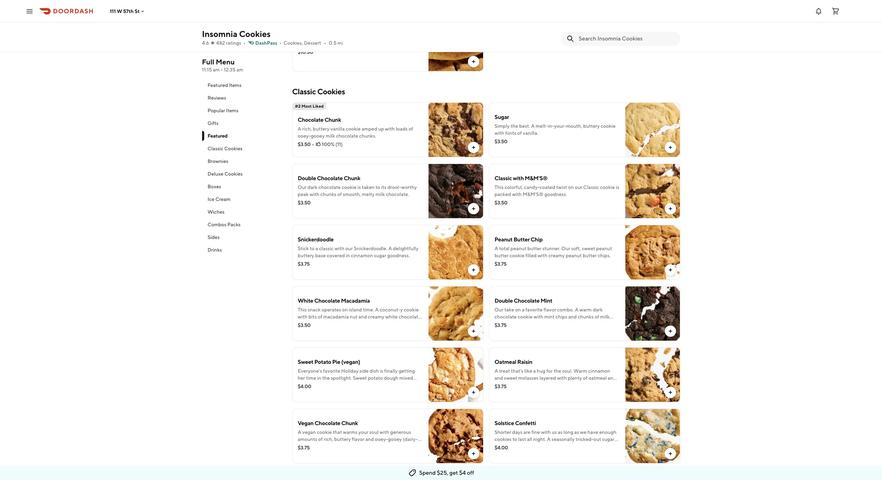 Task type: describe. For each thing, give the bounding box(es) containing it.
2 horizontal spatial peanut
[[597, 246, 613, 252]]

0 horizontal spatial sweet
[[298, 359, 314, 366]]

creamy inside white chocolate macadamia this snack operates on island time. a coconut-y cookie with bits of macadamia nut and creamy white chocolate chips.
[[368, 314, 385, 320]]

sweet potato pie (vegan) everyone's favorite holiday side dish is finally getting her time in the spotlight. sweet potato dough mixed with cinnamon, vanilla flavoring, and vegan marshmallows.
[[298, 359, 415, 395]]

have
[[588, 430, 599, 436]]

brownies button
[[202, 155, 284, 168]]

vegan chocolate chunk image
[[429, 409, 484, 464]]

chocolate for vegan chocolate chunk
[[315, 421, 341, 427]]

white chocolate macadamia image
[[429, 287, 484, 342]]

double chocolate chunk image
[[429, 164, 484, 219]]

hints
[[506, 130, 517, 136]]

double for double chocolate mint
[[495, 298, 513, 305]]

with inside "oatmeal raisin a treat that's like a hug for the soul. warm cinnamon and sweet molasses layered with plenty of oatmeal and raisins."
[[558, 376, 567, 381]]

• right ratings
[[244, 40, 246, 46]]

dashpass
[[256, 40, 278, 46]]

and inside vegan chocolate chunk a vegan cookie that warms your soul with generous amounts of rich, buttery flavor and ooey-gooey (dairy- free) chocolate chunks. for full information, click on nutritional info below.
[[366, 437, 374, 443]]

cookie inside chocolate chunk a rich, buttery vanilla cookie amped up with loads of ooey-gooey milk chocolate chunks.
[[346, 126, 361, 132]]

classic up colorful,
[[495, 175, 512, 182]]

$3.75 for vegan chocolate chunk
[[298, 446, 310, 451]]

brownies
[[208, 159, 229, 164]]

classic inside "button"
[[208, 146, 224, 152]]

coated
[[540, 185, 556, 190]]

classic up the most
[[292, 87, 316, 96]]

flavor inside "double chocolate mint our take on a favorite flavor combo. a warm dark chocolate cookie with mint chips and chunks of milk chocolate."
[[544, 307, 557, 313]]

vegan inside the sweet potato pie (vegan) everyone's favorite holiday side dish is finally getting her time in the spotlight. sweet potato dough mixed with cinnamon, vanilla flavoring, and vegan marshmallows.
[[380, 383, 393, 388]]

Item Search search field
[[579, 35, 675, 43]]

reviews
[[208, 95, 226, 101]]

chocolate inside chocolate chunk a rich, buttery vanilla cookie amped up with loads of ooey-gooey milk chocolate chunks.
[[336, 133, 359, 139]]

chips. inside white chocolate macadamia this snack operates on island time. a coconut-y cookie with bits of macadamia nut and creamy white chocolate chips.
[[298, 321, 311, 327]]

time
[[306, 376, 317, 381]]

$25,
[[437, 470, 449, 477]]

gifts
[[208, 121, 219, 126]]

dark inside "double chocolate mint our take on a favorite flavor combo. a warm dark chocolate cookie with mint chips and chunks of milk chocolate."
[[593, 307, 603, 313]]

a inside solstice confetti shorter days are fine with us as long as we have enough cookies to last all night. a seasonally tricked-out sugar cookie filled with holiday sprinkles and vanilla-flavored chips. oh, and did we mention they sparkle?!
[[548, 437, 551, 443]]

flavored
[[598, 444, 617, 450]]

0.5
[[329, 40, 337, 46]]

gooey inside vegan chocolate chunk a vegan cookie that warms your soul with generous amounts of rich, buttery flavor and ooey-gooey (dairy- free) chocolate chunks. for full information, click on nutritional info below.
[[388, 437, 402, 443]]

#2
[[295, 104, 301, 109]]

chocolate inside vegan chocolate chunk a vegan cookie that warms your soul with generous amounts of rich, buttery flavor and ooey-gooey (dairy- free) chocolate chunks. for full information, click on nutritional info below.
[[310, 444, 332, 450]]

getting
[[399, 369, 415, 374]]

white
[[298, 298, 314, 305]]

are
[[524, 430, 531, 436]]

all
[[528, 437, 533, 443]]

soul
[[370, 430, 379, 436]]

deluxe cookies
[[208, 171, 243, 177]]

cookie inside classic with m&m's® this colorful, candy-coated twist on our classic cookie is packed with m&m's® goodness. $3.50
[[601, 185, 615, 190]]

our for double chocolate mint
[[495, 307, 504, 313]]

milk inside chocolate chunk a rich, buttery vanilla cookie amped up with loads of ooey-gooey milk chocolate chunks.
[[326, 133, 335, 139]]

is inside classic with m&m's® this colorful, candy-coated twist on our classic cookie is packed with m&m's® goodness. $3.50
[[616, 185, 620, 190]]

featured items button
[[202, 79, 284, 92]]

days
[[513, 430, 523, 436]]

and inside "double chocolate mint our take on a favorite flavor combo. a warm dark chocolate cookie with mint chips and chunks of milk chocolate."
[[569, 314, 577, 320]]

add item to cart image for our dark chocolate cookie is taken to its drool-worthy peak with chunks of smooth, melty milk chocolate.
[[471, 206, 477, 212]]

0 vertical spatial m&m's®
[[525, 175, 548, 182]]

smooth,
[[343, 192, 361, 197]]

that
[[333, 430, 342, 436]]

raisins.
[[495, 383, 510, 388]]

chips. inside peanut butter chip a total peanut butter stunner. our soft, sweet peanut butter cookie filled with creamy peanut butter chips. $3.75
[[598, 253, 611, 259]]

dessert
[[304, 40, 321, 46]]

chips. inside solstice confetti shorter days are fine with us as long as we have enough cookies to last all night. a seasonally tricked-out sugar cookie filled with holiday sprinkles and vanilla-flavored chips. oh, and did we mention they sparkle?!
[[495, 451, 508, 457]]

$3.75 for double chocolate mint
[[495, 323, 507, 329]]

with inside double chocolate chunk our dark chocolate cookie is taken to its drool-worthy peak with chunks of smooth, melty milk chocolate. $3.50
[[310, 192, 320, 197]]

melt-
[[536, 123, 549, 129]]

its
[[382, 185, 387, 190]]

colorful,
[[505, 185, 524, 190]]

1 vertical spatial m&m's®
[[523, 192, 544, 197]]

buttery inside chocolate chunk a rich, buttery vanilla cookie amped up with loads of ooey-gooey milk chocolate chunks.
[[313, 126, 330, 132]]

best.
[[520, 123, 531, 129]]

y
[[401, 307, 403, 313]]

ooey- inside chocolate chunk a rich, buttery vanilla cookie amped up with loads of ooey-gooey milk chocolate chunks.
[[298, 133, 311, 139]]

and up they
[[572, 444, 581, 450]]

chunk inside chocolate chunk a rich, buttery vanilla cookie amped up with loads of ooey-gooey milk chocolate chunks.
[[325, 117, 341, 123]]

notification bell image
[[815, 7, 824, 15]]

chocolate for double chocolate mint
[[514, 298, 540, 305]]

classic inside 3 of our classic cookies $10.50
[[316, 41, 330, 47]]

popular items button
[[202, 104, 284, 117]]

combo.
[[558, 307, 574, 313]]

$3.50 inside classic with m&m's® this colorful, candy-coated twist on our classic cookie is packed with m&m's® goodness. $3.50
[[495, 200, 508, 206]]

(vegan)
[[342, 359, 361, 366]]

dish
[[370, 369, 379, 374]]

chocolate chunk a rich, buttery vanilla cookie amped up with loads of ooey-gooey milk chocolate chunks.
[[298, 117, 414, 139]]

pie
[[333, 359, 341, 366]]

and left did
[[518, 451, 527, 457]]

with inside sugar simply the best. a melt-in-your-mouth, buttery cookie with hints of vanilla. $3.50
[[495, 130, 505, 136]]

0 items, open order cart image
[[832, 7, 841, 15]]

macadamia
[[324, 314, 349, 320]]

her
[[298, 376, 305, 381]]

$3.50 left 100%
[[298, 142, 311, 147]]

warm
[[574, 369, 588, 374]]

seasonally
[[552, 437, 575, 443]]

items for featured items
[[229, 82, 242, 88]]

add item to cart image for a total peanut butter stunner. our soft, sweet peanut butter cookie filled with creamy peanut butter chips.
[[668, 268, 674, 273]]

island
[[349, 307, 362, 313]]

shorter
[[495, 430, 512, 436]]

warms
[[343, 430, 358, 436]]

add item to cart image for sugar
[[668, 145, 674, 151]]

a inside white chocolate macadamia this snack operates on island time. a coconut-y cookie with bits of macadamia nut and creamy white chocolate chips.
[[376, 307, 379, 313]]

a inside chocolate chunk a rich, buttery vanilla cookie amped up with loads of ooey-gooey milk chocolate chunks.
[[298, 126, 302, 132]]

sweet potato pie (vegan) image
[[429, 348, 484, 403]]

drinks
[[208, 247, 222, 253]]

free)
[[298, 444, 309, 450]]

filled inside solstice confetti shorter days are fine with us as long as we have enough cookies to last all night. a seasonally tricked-out sugar cookie filled with holiday sprinkles and vanilla-flavored chips. oh, and did we mention they sparkle?!
[[511, 444, 522, 450]]

hug
[[537, 369, 546, 374]]

treat
[[500, 369, 510, 374]]

with down all
[[523, 444, 533, 450]]

chocolate inside chocolate chunk a rich, buttery vanilla cookie amped up with loads of ooey-gooey milk chocolate chunks.
[[298, 117, 324, 123]]

ice
[[208, 197, 215, 202]]

soul.
[[563, 369, 573, 374]]

combos
[[208, 222, 227, 228]]

milk inside "double chocolate mint our take on a favorite flavor combo. a warm dark chocolate cookie with mint chips and chunks of milk chocolate."
[[601, 314, 610, 320]]

a inside "oatmeal raisin a treat that's like a hug for the soul. warm cinnamon and sweet molasses layered with plenty of oatmeal and raisins."
[[495, 369, 499, 374]]

boxes button
[[202, 180, 284, 193]]

classic inside snickerdoodle stick to a classic with our snickerdoodle. a delightfully buttery base covered in cinnamon sugar goodness. $3.75
[[319, 246, 334, 252]]

chunk for double chocolate chunk
[[344, 175, 361, 182]]

sugar inside snickerdoodle stick to a classic with our snickerdoodle. a delightfully buttery base covered in cinnamon sugar goodness. $3.75
[[374, 253, 387, 259]]

chunks. inside vegan chocolate chunk a vegan cookie that warms your soul with generous amounts of rich, buttery flavor and ooey-gooey (dairy- free) chocolate chunks. for full information, click on nutritional info below.
[[333, 444, 350, 450]]

add item to cart image for solstice confetti
[[668, 452, 674, 457]]

is inside double chocolate chunk our dark chocolate cookie is taken to its drool-worthy peak with chunks of smooth, melty milk chocolate. $3.50
[[358, 185, 361, 190]]

cookie inside double chocolate chunk our dark chocolate cookie is taken to its drool-worthy peak with chunks of smooth, melty milk chocolate. $3.50
[[342, 185, 357, 190]]

0 vertical spatial classic cookies
[[292, 87, 345, 96]]

melty
[[362, 192, 375, 197]]

add item to cart image for double chocolate mint
[[668, 329, 674, 334]]

raisin
[[518, 359, 533, 366]]

night.
[[534, 437, 547, 443]]

candy-
[[525, 185, 540, 190]]

1 vertical spatial sweet
[[353, 376, 367, 381]]

ice cream
[[208, 197, 231, 202]]

twist
[[557, 185, 568, 190]]

chocolate chunk image
[[429, 103, 484, 158]]

open menu image
[[25, 7, 34, 15]]

cream
[[216, 197, 231, 202]]

insomnia cookies
[[202, 29, 271, 39]]

12:35
[[224, 67, 236, 73]]

with inside the sweet potato pie (vegan) everyone's favorite holiday side dish is finally getting her time in the spotlight. sweet potato dough mixed with cinnamon, vanilla flavoring, and vegan marshmallows.
[[298, 383, 308, 388]]

classic right twist
[[584, 185, 600, 190]]

macadamia
[[341, 298, 370, 305]]

cookie inside peanut butter chip a total peanut butter stunner. our soft, sweet peanut butter cookie filled with creamy peanut butter chips. $3.75
[[510, 253, 525, 259]]

mint
[[545, 314, 555, 320]]

a inside snickerdoodle stick to a classic with our snickerdoodle. a delightfully buttery base covered in cinnamon sugar goodness. $3.75
[[316, 246, 318, 252]]

with inside white chocolate macadamia this snack operates on island time. a coconut-y cookie with bits of macadamia nut and creamy white chocolate chips.
[[298, 314, 308, 320]]

is inside the sweet potato pie (vegan) everyone's favorite holiday side dish is finally getting her time in the spotlight. sweet potato dough mixed with cinnamon, vanilla flavoring, and vegan marshmallows.
[[380, 369, 384, 374]]

to inside solstice confetti shorter days are fine with us as long as we have enough cookies to last all night. a seasonally tricked-out sugar cookie filled with holiday sprinkles and vanilla-flavored chips. oh, and did we mention they sparkle?!
[[513, 437, 518, 443]]

full
[[359, 444, 366, 450]]

sugar
[[495, 114, 510, 121]]

cookies inside 3 of our classic cookies $10.50
[[331, 41, 348, 47]]

sweet inside peanut butter chip a total peanut butter stunner. our soft, sweet peanut butter cookie filled with creamy peanut butter chips. $3.75
[[582, 246, 596, 252]]

add item to cart image for this snack operates on island time. a coconut-y cookie with bits of macadamia nut and creamy white chocolate chips.
[[471, 329, 477, 334]]

of inside "oatmeal raisin a treat that's like a hug for the soul. warm cinnamon and sweet molasses layered with plenty of oatmeal and raisins."
[[584, 376, 588, 381]]

with up colorful,
[[513, 175, 524, 182]]

w
[[117, 8, 122, 14]]

combos packs button
[[202, 219, 284, 231]]

our inside 3 of our classic cookies $10.50
[[307, 41, 315, 47]]

molasses
[[519, 376, 539, 381]]

peanut
[[495, 237, 513, 243]]

classic with m&m's® image
[[626, 164, 681, 219]]

everyone's
[[298, 369, 322, 374]]

our for double chocolate chunk
[[298, 185, 307, 190]]

taken
[[362, 185, 375, 190]]

classic cookies button
[[202, 142, 284, 155]]

double for double chocolate chunk
[[298, 175, 316, 182]]

vanilla inside chocolate chunk a rich, buttery vanilla cookie amped up with loads of ooey-gooey milk chocolate chunks.
[[331, 126, 345, 132]]

double chocolate chunk our dark chocolate cookie is taken to its drool-worthy peak with chunks of smooth, melty milk chocolate. $3.50
[[298, 175, 417, 206]]

cookie inside solstice confetti shorter days are fine with us as long as we have enough cookies to last all night. a seasonally tricked-out sugar cookie filled with holiday sprinkles and vanilla-flavored chips. oh, and did we mention they sparkle?!
[[495, 444, 510, 450]]

in inside snickerdoodle stick to a classic with our snickerdoodle. a delightfully buttery base covered in cinnamon sugar goodness. $3.75
[[346, 253, 350, 259]]

sprinkles
[[551, 444, 571, 450]]

ooey- inside vegan chocolate chunk a vegan cookie that warms your soul with generous amounts of rich, buttery flavor and ooey-gooey (dairy- free) chocolate chunks. for full information, click on nutritional info below.
[[375, 437, 388, 443]]

us
[[552, 430, 557, 436]]

cookies inside button
[[225, 171, 243, 177]]

packs
[[228, 222, 241, 228]]

deluxe cookies button
[[202, 168, 284, 180]]

111
[[110, 8, 116, 14]]

bits
[[309, 314, 317, 320]]

snickerdoodle
[[298, 237, 334, 243]]

0 horizontal spatial butter
[[495, 253, 509, 259]]

popular
[[208, 108, 225, 113]]

1 vertical spatial we
[[536, 451, 543, 457]]

our inside snickerdoodle stick to a classic with our snickerdoodle. a delightfully buttery base covered in cinnamon sugar goodness. $3.75
[[346, 246, 353, 252]]

sweet inside "oatmeal raisin a treat that's like a hug for the soul. warm cinnamon and sweet molasses layered with plenty of oatmeal and raisins."
[[504, 376, 518, 381]]

did
[[528, 451, 535, 457]]

chocolate for white chocolate macadamia
[[315, 298, 340, 305]]

base
[[316, 253, 326, 259]]

popular items
[[208, 108, 239, 113]]

1 horizontal spatial peanut
[[566, 253, 582, 259]]

$3.75 inside peanut butter chip a total peanut butter stunner. our soft, sweet peanut butter cookie filled with creamy peanut butter chips. $3.75
[[495, 262, 507, 267]]

• left 100%
[[312, 142, 314, 147]]

on inside vegan chocolate chunk a vegan cookie that warms your soul with generous amounts of rich, buttery flavor and ooey-gooey (dairy- free) chocolate chunks. for full information, click on nutritional info below.
[[407, 444, 413, 450]]

peanut butter chip a total peanut butter stunner. our soft, sweet peanut butter cookie filled with creamy peanut butter chips. $3.75
[[495, 237, 613, 267]]

cookies up dashpass
[[239, 29, 271, 39]]

vegan inside vegan chocolate chunk a vegan cookie that warms your soul with generous amounts of rich, buttery flavor and ooey-gooey (dairy- free) chocolate chunks. for full information, click on nutritional info below.
[[303, 430, 316, 436]]

our inside peanut butter chip a total peanut butter stunner. our soft, sweet peanut butter cookie filled with creamy peanut butter chips. $3.75
[[562, 246, 571, 252]]

a inside "double chocolate mint our take on a favorite flavor combo. a warm dark chocolate cookie with mint chips and chunks of milk chocolate."
[[575, 307, 579, 313]]

and up raisins.
[[495, 376, 504, 381]]

our inside classic with m&m's® this colorful, candy-coated twist on our classic cookie is packed with m&m's® goodness. $3.50
[[575, 185, 583, 190]]

cookies,
[[284, 40, 303, 46]]

add item to cart image for stick to a classic with our snickerdoodle. a delightfully buttery base covered in cinnamon sugar goodness.
[[471, 268, 477, 273]]

they
[[563, 451, 573, 457]]

this for white chocolate macadamia
[[298, 307, 307, 313]]

sugar image
[[626, 103, 681, 158]]

$3.50 down bits
[[298, 323, 311, 329]]



Task type: locate. For each thing, give the bounding box(es) containing it.
in up cinnamon,
[[318, 376, 322, 381]]

0 vertical spatial favorite
[[526, 307, 543, 313]]

information,
[[367, 444, 395, 450]]

goodness. inside classic with m&m's® this colorful, candy-coated twist on our classic cookie is packed with m&m's® goodness. $3.50
[[545, 192, 568, 197]]

our up "peak"
[[298, 185, 307, 190]]

double up take
[[495, 298, 513, 305]]

flavor
[[544, 307, 557, 313], [352, 437, 365, 443]]

generous
[[391, 430, 412, 436]]

cookie inside sugar simply the best. a melt-in-your-mouth, buttery cookie with hints of vanilla. $3.50
[[601, 123, 616, 129]]

111 w 57th st
[[110, 8, 140, 14]]

1 horizontal spatial is
[[380, 369, 384, 374]]

2 vertical spatial the
[[323, 376, 330, 381]]

flavor up for at the left of page
[[352, 437, 365, 443]]

cookie inside white chocolate macadamia this snack operates on island time. a coconut-y cookie with bits of macadamia nut and creamy white chocolate chips.
[[404, 307, 419, 313]]

(11)
[[336, 142, 343, 147]]

0 horizontal spatial chocolate.
[[386, 192, 410, 197]]

buttery inside sugar simply the best. a melt-in-your-mouth, buttery cookie with hints of vanilla. $3.50
[[584, 123, 600, 129]]

our inside "double chocolate mint our take on a favorite flavor combo. a warm dark chocolate cookie with mint chips and chunks of milk chocolate."
[[495, 307, 504, 313]]

with inside vegan chocolate chunk a vegan cookie that warms your soul with generous amounts of rich, buttery flavor and ooey-gooey (dairy- free) chocolate chunks. for full information, click on nutritional info below.
[[380, 430, 390, 436]]

classic cookies inside classic cookies "button"
[[208, 146, 243, 152]]

sugar inside solstice confetti shorter days are fine with us as long as we have enough cookies to last all night. a seasonally tricked-out sugar cookie filled with holiday sprinkles and vanilla-flavored chips. oh, and did we mention they sparkle?!
[[603, 437, 615, 443]]

cookies inside solstice confetti shorter days are fine with us as long as we have enough cookies to last all night. a seasonally tricked-out sugar cookie filled with holiday sprinkles and vanilla-flavored chips. oh, and did we mention they sparkle?!
[[495, 437, 512, 443]]

fine
[[532, 430, 541, 436]]

gooey up click
[[388, 437, 402, 443]]

sweet
[[582, 246, 596, 252], [504, 376, 518, 381]]

2 horizontal spatial milk
[[601, 314, 610, 320]]

filled
[[526, 253, 537, 259], [511, 444, 522, 450]]

0 horizontal spatial filled
[[511, 444, 522, 450]]

chunk inside vegan chocolate chunk a vegan cookie that warms your soul with generous amounts of rich, buttery flavor and ooey-gooey (dairy- free) chocolate chunks. for full information, click on nutritional info below.
[[342, 421, 358, 427]]

and down combo.
[[569, 314, 577, 320]]

1 horizontal spatial chocolate.
[[495, 321, 518, 327]]

0 horizontal spatial our
[[307, 41, 315, 47]]

0 horizontal spatial is
[[358, 185, 361, 190]]

cookies, dessert • 0.5 mi
[[284, 40, 343, 46]]

0 vertical spatial we
[[581, 430, 587, 436]]

0 vertical spatial milk
[[326, 133, 335, 139]]

2 featured from the top
[[208, 133, 228, 139]]

482 ratings •
[[216, 40, 246, 46]]

1 vertical spatial flavor
[[352, 437, 365, 443]]

chocolate up that
[[315, 421, 341, 427]]

0 horizontal spatial the
[[323, 376, 330, 381]]

• left 0.5
[[324, 40, 326, 46]]

1 horizontal spatial gooey
[[388, 437, 402, 443]]

3 classic cookies image
[[429, 17, 484, 72]]

cookies up liked
[[318, 87, 345, 96]]

0 vertical spatial sugar
[[374, 253, 387, 259]]

on inside classic with m&m's® this colorful, candy-coated twist on our classic cookie is packed with m&m's® goodness. $3.50
[[569, 185, 574, 190]]

57th
[[123, 8, 134, 14]]

this inside classic with m&m's® this colorful, candy-coated twist on our classic cookie is packed with m&m's® goodness. $3.50
[[495, 185, 504, 190]]

1 horizontal spatial chunks.
[[360, 133, 377, 139]]

spotlight.
[[331, 376, 352, 381]]

• left cookies,
[[280, 40, 282, 46]]

oatmeal raisin a treat that's like a hug for the soul. warm cinnamon and sweet molasses layered with plenty of oatmeal and raisins.
[[495, 359, 617, 388]]

chocolate inside vegan chocolate chunk a vegan cookie that warms your soul with generous amounts of rich, buttery flavor and ooey-gooey (dairy- free) chocolate chunks. for full information, click on nutritional info below.
[[315, 421, 341, 427]]

solstice confetti image
[[626, 409, 681, 464]]

solstice confetti shorter days are fine with us as long as we have enough cookies to last all night. a seasonally tricked-out sugar cookie filled with holiday sprinkles and vanilla-flavored chips. oh, and did we mention they sparkle?!
[[495, 421, 617, 457]]

0 vertical spatial chunk
[[325, 117, 341, 123]]

2 horizontal spatial chips.
[[598, 253, 611, 259]]

chocolate
[[298, 117, 324, 123], [317, 175, 343, 182], [315, 298, 340, 305], [514, 298, 540, 305], [315, 421, 341, 427]]

•
[[244, 40, 246, 46], [280, 40, 282, 46], [324, 40, 326, 46], [312, 142, 314, 147]]

a up $3.50 •
[[298, 126, 302, 132]]

on down (dairy-
[[407, 444, 413, 450]]

click
[[396, 444, 406, 450]]

add item to cart image for sweet potato pie (vegan)
[[471, 390, 477, 396]]

buttery up 100%
[[313, 126, 330, 132]]

chocolate down #2 most liked
[[298, 117, 324, 123]]

0 horizontal spatial dark
[[308, 185, 318, 190]]

1 vertical spatial filled
[[511, 444, 522, 450]]

3
[[298, 41, 301, 47]]

buttery down that
[[335, 437, 351, 443]]

am left "-"
[[213, 67, 220, 73]]

this up packed
[[495, 185, 504, 190]]

to inside snickerdoodle stick to a classic with our snickerdoodle. a delightfully buttery base covered in cinnamon sugar goodness. $3.75
[[310, 246, 315, 252]]

2 vertical spatial a
[[534, 369, 536, 374]]

reviews button
[[202, 92, 284, 104]]

the up hints
[[511, 123, 519, 129]]

mouth,
[[567, 123, 583, 129]]

of inside vegan chocolate chunk a vegan cookie that warms your soul with generous amounts of rich, buttery flavor and ooey-gooey (dairy- free) chocolate chunks. for full information, click on nutritional info below.
[[318, 437, 323, 443]]

1 vertical spatial chunk
[[344, 175, 361, 182]]

with down stunner.
[[538, 253, 548, 259]]

vanilla inside the sweet potato pie (vegan) everyone's favorite holiday side dish is finally getting her time in the spotlight. sweet potato dough mixed with cinnamon, vanilla flavoring, and vegan marshmallows.
[[333, 383, 347, 388]]

#2 most liked
[[295, 104, 324, 109]]

0 horizontal spatial gooey
[[311, 133, 325, 139]]

1 horizontal spatial flavor
[[544, 307, 557, 313]]

ratings
[[226, 40, 241, 46]]

add item to cart image for chocolate chunk
[[471, 145, 477, 151]]

chunks down warm
[[578, 314, 594, 320]]

$3.75 down "treat"
[[495, 384, 507, 390]]

0 horizontal spatial am
[[213, 67, 220, 73]]

on left island
[[342, 307, 348, 313]]

$4.00 for solstice confetti
[[495, 446, 509, 451]]

0 horizontal spatial our
[[298, 185, 307, 190]]

vanilla.
[[523, 130, 539, 136]]

on inside white chocolate macadamia this snack operates on island time. a coconut-y cookie with bits of macadamia nut and creamy white chocolate chips.
[[342, 307, 348, 313]]

and right nut
[[359, 314, 367, 320]]

your-
[[555, 123, 567, 129]]

with up covered
[[335, 246, 345, 252]]

1 vertical spatial ooey-
[[375, 437, 388, 443]]

1 horizontal spatial $4.00
[[495, 446, 509, 451]]

0 vertical spatial goodness.
[[545, 192, 568, 197]]

snickerdoodle image
[[429, 225, 484, 280]]

featured items
[[208, 82, 242, 88]]

on right take
[[516, 307, 521, 313]]

cinnamon,
[[309, 383, 332, 388]]

$3.75
[[298, 262, 310, 267], [495, 262, 507, 267], [495, 323, 507, 329], [495, 384, 507, 390], [298, 446, 310, 451]]

gooey
[[311, 133, 325, 139], [388, 437, 402, 443]]

creamy down time.
[[368, 314, 385, 320]]

with inside chocolate chunk a rich, buttery vanilla cookie amped up with loads of ooey-gooey milk chocolate chunks.
[[385, 126, 395, 132]]

chunk inside double chocolate chunk our dark chocolate cookie is taken to its drool-worthy peak with chunks of smooth, melty milk chocolate. $3.50
[[344, 175, 361, 182]]

1 vertical spatial goodness.
[[388, 253, 410, 259]]

boxes
[[208, 184, 221, 190]]

double inside "double chocolate mint our take on a favorite flavor combo. a warm dark chocolate cookie with mint chips and chunks of milk chocolate."
[[495, 298, 513, 305]]

1 vertical spatial the
[[554, 369, 562, 374]]

oatmeal
[[589, 376, 607, 381]]

chocolate down 100%
[[317, 175, 343, 182]]

chunk for vegan chocolate chunk
[[342, 421, 358, 427]]

a inside "oatmeal raisin a treat that's like a hug for the soul. warm cinnamon and sweet molasses layered with plenty of oatmeal and raisins."
[[534, 369, 536, 374]]

2 vertical spatial our
[[346, 246, 353, 252]]

buttery inside vegan chocolate chunk a vegan cookie that warms your soul with generous amounts of rich, buttery flavor and ooey-gooey (dairy- free) chocolate chunks. for full information, click on nutritional info below.
[[335, 437, 351, 443]]

the inside the sweet potato pie (vegan) everyone's favorite holiday side dish is finally getting her time in the spotlight. sweet potato dough mixed with cinnamon, vanilla flavoring, and vegan marshmallows.
[[323, 376, 330, 381]]

cookie inside "double chocolate mint our take on a favorite flavor combo. a warm dark chocolate cookie with mint chips and chunks of milk chocolate."
[[518, 314, 533, 320]]

cookies inside "button"
[[224, 146, 243, 152]]

1 horizontal spatial we
[[581, 430, 587, 436]]

1 vertical spatial sugar
[[603, 437, 615, 443]]

1 horizontal spatial ooey-
[[375, 437, 388, 443]]

$3.75 down total
[[495, 262, 507, 267]]

of inside sugar simply the best. a melt-in-your-mouth, buttery cookie with hints of vanilla. $3.50
[[518, 130, 522, 136]]

a for double
[[522, 307, 525, 313]]

vegan birthday cake image
[[429, 471, 484, 481]]

0 vertical spatial double
[[298, 175, 316, 182]]

0 vertical spatial sweet
[[582, 246, 596, 252]]

$4.00 down her
[[298, 384, 312, 390]]

insomnia
[[202, 29, 238, 39]]

0 horizontal spatial goodness.
[[388, 253, 410, 259]]

to left the its
[[376, 185, 381, 190]]

chocolate. inside double chocolate chunk our dark chocolate cookie is taken to its drool-worthy peak with chunks of smooth, melty milk chocolate. $3.50
[[386, 192, 410, 197]]

0 horizontal spatial peanut
[[511, 246, 527, 252]]

get
[[450, 470, 458, 477]]

0 vertical spatial vanilla
[[331, 126, 345, 132]]

classic cookies up liked
[[292, 87, 345, 96]]

0 vertical spatial a
[[316, 246, 318, 252]]

items up the reviews button
[[229, 82, 242, 88]]

layered
[[540, 376, 557, 381]]

of inside double chocolate chunk our dark chocolate cookie is taken to its drool-worthy peak with chunks of smooth, melty milk chocolate. $3.50
[[338, 192, 342, 197]]

2 as from the left
[[575, 430, 580, 436]]

100% (11)
[[322, 142, 343, 147]]

goodness. down the delightfully
[[388, 253, 410, 259]]

with left mint
[[534, 314, 544, 320]]

peanut butter chip image
[[626, 225, 681, 280]]

1 featured from the top
[[208, 82, 228, 88]]

our
[[307, 41, 315, 47], [575, 185, 583, 190], [346, 246, 353, 252]]

chunk up warms
[[342, 421, 358, 427]]

add item to cart image for vegan chocolate chunk
[[471, 452, 477, 457]]

1 horizontal spatial as
[[575, 430, 580, 436]]

1 vertical spatial vegan
[[303, 430, 316, 436]]

rich, inside chocolate chunk a rich, buttery vanilla cookie amped up with loads of ooey-gooey milk chocolate chunks.
[[303, 126, 312, 132]]

add item to cart image
[[471, 59, 477, 65], [668, 145, 674, 151], [668, 329, 674, 334], [471, 390, 477, 396], [668, 390, 674, 396], [471, 452, 477, 457], [668, 452, 674, 457]]

confetti
[[516, 421, 537, 427]]

$3.50 inside sugar simply the best. a melt-in-your-mouth, buttery cookie with hints of vanilla. $3.50
[[495, 139, 508, 145]]

chocolate inside white chocolate macadamia this snack operates on island time. a coconut-y cookie with bits of macadamia nut and creamy white chocolate chips.
[[399, 314, 421, 320]]

1 horizontal spatial dark
[[593, 307, 603, 313]]

peanut down soft,
[[566, 253, 582, 259]]

featured for featured
[[208, 133, 228, 139]]

1 horizontal spatial classic cookies
[[292, 87, 345, 96]]

a left the delightfully
[[389, 246, 392, 252]]

favorite
[[526, 307, 543, 313], [323, 369, 341, 374]]

0 horizontal spatial sweet
[[504, 376, 518, 381]]

our right twist
[[575, 185, 583, 190]]

with inside peanut butter chip a total peanut butter stunner. our soft, sweet peanut butter cookie filled with creamy peanut butter chips. $3.75
[[538, 253, 548, 259]]

gifts button
[[202, 117, 284, 130]]

full menu 11:15 am - 12:35 am
[[202, 58, 244, 73]]

with right "peak"
[[310, 192, 320, 197]]

1 horizontal spatial goodness.
[[545, 192, 568, 197]]

rich, inside vegan chocolate chunk a vegan cookie that warms your soul with generous amounts of rich, buttery flavor and ooey-gooey (dairy- free) chocolate chunks. for full information, click on nutritional info below.
[[324, 437, 334, 443]]

with down simply
[[495, 130, 505, 136]]

$3.75 inside snickerdoodle stick to a classic with our snickerdoodle. a delightfully buttery base covered in cinnamon sugar goodness. $3.75
[[298, 262, 310, 267]]

cinnamon inside "oatmeal raisin a treat that's like a hug for the soul. warm cinnamon and sweet molasses layered with plenty of oatmeal and raisins."
[[589, 369, 611, 374]]

2 vertical spatial to
[[513, 437, 518, 443]]

oatmeal raisin image
[[626, 348, 681, 403]]

0 vertical spatial $4.00
[[298, 384, 312, 390]]

below.
[[333, 451, 347, 457]]

1 horizontal spatial a
[[522, 307, 525, 313]]

cookies down shorter
[[495, 437, 512, 443]]

sparkle?!
[[574, 451, 595, 457]]

our
[[298, 185, 307, 190], [562, 246, 571, 252], [495, 307, 504, 313]]

add item to cart image for oatmeal raisin
[[668, 390, 674, 396]]

cookies
[[239, 29, 271, 39], [318, 87, 345, 96], [224, 146, 243, 152], [225, 171, 243, 177]]

100%
[[322, 142, 335, 147]]

that's
[[511, 369, 524, 374]]

1 horizontal spatial milk
[[376, 192, 385, 197]]

in right covered
[[346, 253, 350, 259]]

the inside "oatmeal raisin a treat that's like a hug for the soul. warm cinnamon and sweet molasses layered with plenty of oatmeal and raisins."
[[554, 369, 562, 374]]

of inside white chocolate macadamia this snack operates on island time. a coconut-y cookie with bits of macadamia nut and creamy white chocolate chips.
[[318, 314, 323, 320]]

a right time.
[[376, 307, 379, 313]]

flavor inside vegan chocolate chunk a vegan cookie that warms your soul with generous amounts of rich, buttery flavor and ooey-gooey (dairy- free) chocolate chunks. for full information, click on nutritional info below.
[[352, 437, 365, 443]]

sweet right soft,
[[582, 246, 596, 252]]

1 vertical spatial featured
[[208, 133, 228, 139]]

$3.50 inside double chocolate chunk our dark chocolate cookie is taken to its drool-worthy peak with chunks of smooth, melty milk chocolate. $3.50
[[298, 200, 311, 206]]

as right us
[[558, 430, 563, 436]]

buttery inside snickerdoodle stick to a classic with our snickerdoodle. a delightfully buttery base covered in cinnamon sugar goodness. $3.75
[[298, 253, 315, 259]]

0 vertical spatial chunks
[[321, 192, 337, 197]]

a up "amounts"
[[298, 430, 302, 436]]

2 horizontal spatial the
[[554, 369, 562, 374]]

cookies up brownies button at the top left
[[224, 146, 243, 152]]

peanut right soft,
[[597, 246, 613, 252]]

featured inside "button"
[[208, 82, 228, 88]]

a inside "double chocolate mint our take on a favorite flavor combo. a warm dark chocolate cookie with mint chips and chunks of milk chocolate."
[[522, 307, 525, 313]]

items inside button
[[226, 108, 239, 113]]

our left snickerdoodle.
[[346, 246, 353, 252]]

0 vertical spatial cookies
[[331, 41, 348, 47]]

1 horizontal spatial vegan
[[380, 383, 393, 388]]

tricked-
[[576, 437, 594, 443]]

chocolate for double chocolate chunk
[[317, 175, 343, 182]]

1 horizontal spatial to
[[376, 185, 381, 190]]

0 vertical spatial featured
[[208, 82, 228, 88]]

milk inside double chocolate chunk our dark chocolate cookie is taken to its drool-worthy peak with chunks of smooth, melty milk chocolate. $3.50
[[376, 192, 385, 197]]

cookies right dessert
[[331, 41, 348, 47]]

with down colorful,
[[513, 192, 522, 197]]

1 vertical spatial in
[[318, 376, 322, 381]]

vanilla down spotlight.
[[333, 383, 347, 388]]

0 horizontal spatial flavor
[[352, 437, 365, 443]]

creamy inside peanut butter chip a total peanut butter stunner. our soft, sweet peanut butter cookie filled with creamy peanut butter chips. $3.75
[[549, 253, 565, 259]]

0 horizontal spatial rich,
[[303, 126, 312, 132]]

with right soul
[[380, 430, 390, 436]]

0 vertical spatial creamy
[[549, 253, 565, 259]]

menu
[[216, 58, 235, 66]]

chunks inside "double chocolate mint our take on a favorite flavor combo. a warm dark chocolate cookie with mint chips and chunks of milk chocolate."
[[578, 314, 594, 320]]

1 vertical spatial our
[[562, 246, 571, 252]]

chocolate inside "double chocolate mint our take on a favorite flavor combo. a warm dark chocolate cookie with mint chips and chunks of milk chocolate."
[[495, 314, 517, 320]]

vegan up "amounts"
[[303, 430, 316, 436]]

$3.75 for oatmeal raisin
[[495, 384, 507, 390]]

our left take
[[495, 307, 504, 313]]

our up $10.50
[[307, 41, 315, 47]]

1 horizontal spatial butter
[[528, 246, 542, 252]]

a up base
[[316, 246, 318, 252]]

$3.75 down stick
[[298, 262, 310, 267]]

0 horizontal spatial vegan
[[303, 430, 316, 436]]

0 vertical spatial vegan
[[380, 383, 393, 388]]

to inside double chocolate chunk our dark chocolate cookie is taken to its drool-worthy peak with chunks of smooth, melty milk chocolate. $3.50
[[376, 185, 381, 190]]

0 vertical spatial this
[[495, 185, 504, 190]]

up
[[379, 126, 384, 132]]

filled inside peanut butter chip a total peanut butter stunner. our soft, sweet peanut butter cookie filled with creamy peanut butter chips. $3.75
[[526, 253, 537, 259]]

$4.00 for sweet potato pie (vegan)
[[298, 384, 312, 390]]

sweet up flavoring,
[[353, 376, 367, 381]]

side
[[360, 369, 369, 374]]

rich, up $3.50 •
[[303, 126, 312, 132]]

featured for featured items
[[208, 82, 228, 88]]

to right stick
[[310, 246, 315, 252]]

dark
[[308, 185, 318, 190], [593, 307, 603, 313]]

1 horizontal spatial our
[[495, 307, 504, 313]]

sugar down snickerdoodle.
[[374, 253, 387, 259]]

1 horizontal spatial the
[[511, 123, 519, 129]]

m&m's® up "candy-"
[[525, 175, 548, 182]]

2 horizontal spatial a
[[534, 369, 536, 374]]

1 vertical spatial chunks.
[[333, 444, 350, 450]]

double chocolate mint image
[[626, 287, 681, 342]]

buttery
[[584, 123, 600, 129], [313, 126, 330, 132], [298, 253, 315, 259], [335, 437, 351, 443]]

2 horizontal spatial our
[[562, 246, 571, 252]]

0 horizontal spatial sugar
[[374, 253, 387, 259]]

is
[[358, 185, 361, 190], [616, 185, 620, 190], [380, 369, 384, 374]]

the right the 'for'
[[554, 369, 562, 374]]

$3.50 down "peak"
[[298, 200, 311, 206]]

of inside "double chocolate mint our take on a favorite flavor combo. a warm dark chocolate cookie with mint chips and chunks of milk chocolate."
[[595, 314, 600, 320]]

with inside "double chocolate mint our take on a favorite flavor combo. a warm dark chocolate cookie with mint chips and chunks of milk chocolate."
[[534, 314, 544, 320]]

chocolate inside "double chocolate mint our take on a favorite flavor combo. a warm dark chocolate cookie with mint chips and chunks of milk chocolate."
[[514, 298, 540, 305]]

2 horizontal spatial butter
[[583, 253, 597, 259]]

1 vertical spatial $4.00
[[495, 446, 509, 451]]

and inside the sweet potato pie (vegan) everyone's favorite holiday side dish is finally getting her time in the spotlight. sweet potato dough mixed with cinnamon, vanilla flavoring, and vegan marshmallows.
[[370, 383, 379, 388]]

as right long
[[575, 430, 580, 436]]

$3.50
[[495, 139, 508, 145], [298, 142, 311, 147], [298, 200, 311, 206], [495, 200, 508, 206], [298, 323, 311, 329]]

featured
[[208, 82, 228, 88], [208, 133, 228, 139]]

0 vertical spatial flavor
[[544, 307, 557, 313]]

chocolate. inside "double chocolate mint our take on a favorite flavor combo. a warm dark chocolate cookie with mint chips and chunks of milk chocolate."
[[495, 321, 518, 327]]

cookies down brownies button at the top left
[[225, 171, 243, 177]]

like
[[525, 369, 533, 374]]

vanilla-
[[581, 444, 598, 450]]

and right oatmeal
[[608, 376, 617, 381]]

2 vertical spatial chips.
[[495, 451, 508, 457]]

a inside sugar simply the best. a melt-in-your-mouth, buttery cookie with hints of vanilla. $3.50
[[532, 123, 535, 129]]

goodness. for snickerdoodle
[[388, 253, 410, 259]]

a for oatmeal
[[534, 369, 536, 374]]

add item to cart image
[[471, 145, 477, 151], [471, 206, 477, 212], [668, 206, 674, 212], [471, 268, 477, 273], [668, 268, 674, 273], [471, 329, 477, 334]]

0 horizontal spatial this
[[298, 307, 307, 313]]

(dairy-
[[403, 437, 418, 443]]

1 horizontal spatial creamy
[[549, 253, 565, 259]]

marshmallows.
[[298, 390, 331, 395]]

filled down chip
[[526, 253, 537, 259]]

sweet down "treat"
[[504, 376, 518, 381]]

the inside sugar simply the best. a melt-in-your-mouth, buttery cookie with hints of vanilla. $3.50
[[511, 123, 519, 129]]

chocolate inside double chocolate chunk our dark chocolate cookie is taken to its drool-worthy peak with chunks of smooth, melty milk chocolate. $3.50
[[319, 185, 341, 190]]

classic cookies up 'brownies'
[[208, 146, 243, 152]]

favorite inside the sweet potato pie (vegan) everyone's favorite holiday side dish is finally getting her time in the spotlight. sweet potato dough mixed with cinnamon, vanilla flavoring, and vegan marshmallows.
[[323, 369, 341, 374]]

chunk
[[325, 117, 341, 123], [344, 175, 361, 182], [342, 421, 358, 427]]

2 am from the left
[[237, 67, 244, 73]]

1 am from the left
[[213, 67, 220, 73]]

your
[[359, 430, 369, 436]]

1 horizontal spatial in
[[346, 253, 350, 259]]

1 vertical spatial chocolate.
[[495, 321, 518, 327]]

creamy down stunner.
[[549, 253, 565, 259]]

plenty
[[568, 376, 583, 381]]

sugar down enough
[[603, 437, 615, 443]]

on right twist
[[569, 185, 574, 190]]

covered
[[327, 253, 345, 259]]

this for classic with m&m's®
[[495, 185, 504, 190]]

0 horizontal spatial chunks.
[[333, 444, 350, 450]]

stick
[[298, 246, 309, 252]]

a inside peanut butter chip a total peanut butter stunner. our soft, sweet peanut butter cookie filled with creamy peanut butter chips. $3.75
[[495, 246, 499, 252]]

the up cinnamon,
[[323, 376, 330, 381]]

0 vertical spatial sweet
[[298, 359, 314, 366]]

m&m's® down "candy-"
[[523, 192, 544, 197]]

cinnamon inside snickerdoodle stick to a classic with our snickerdoodle. a delightfully buttery base covered in cinnamon sugar goodness. $3.75
[[351, 253, 373, 259]]

chunks inside double chocolate chunk our dark chocolate cookie is taken to its drool-worthy peak with chunks of smooth, melty milk chocolate. $3.50
[[321, 192, 337, 197]]

ooey- up information,
[[375, 437, 388, 443]]

dark right warm
[[593, 307, 603, 313]]

of inside 3 of our classic cookies $10.50
[[302, 41, 306, 47]]

peak
[[298, 192, 309, 197]]

1 horizontal spatial filled
[[526, 253, 537, 259]]

0 horizontal spatial ooey-
[[298, 133, 311, 139]]

solstice
[[495, 421, 515, 427]]

1 vertical spatial chunks
[[578, 314, 594, 320]]

chocolate inside double chocolate chunk our dark chocolate cookie is taken to its drool-worthy peak with chunks of smooth, melty milk chocolate. $3.50
[[317, 175, 343, 182]]

dark inside double chocolate chunk our dark chocolate cookie is taken to its drool-worthy peak with chunks of smooth, melty milk chocolate. $3.50
[[308, 185, 318, 190]]

vegan down "dough"
[[380, 383, 393, 388]]

holiday
[[342, 369, 359, 374]]

and down potato
[[370, 383, 379, 388]]

chunk up smooth, on the top of the page
[[344, 175, 361, 182]]

goodness. down twist
[[545, 192, 568, 197]]

add item to cart image for this colorful, candy-coated twist on our classic cookie is packed with m&m's® goodness.
[[668, 206, 674, 212]]

cookie inside vegan chocolate chunk a vegan cookie that warms your soul with generous amounts of rich, buttery flavor and ooey-gooey (dairy- free) chocolate chunks. for full information, click on nutritional info below.
[[317, 430, 332, 436]]

1 horizontal spatial cinnamon
[[589, 369, 611, 374]]

oatmeal
[[495, 359, 517, 366]]

featured up reviews
[[208, 82, 228, 88]]

sugar
[[374, 253, 387, 259], [603, 437, 615, 443]]

0 horizontal spatial chips.
[[298, 321, 311, 327]]

1 horizontal spatial this
[[495, 185, 504, 190]]

a left total
[[495, 246, 499, 252]]

$3.50 down hints
[[495, 139, 508, 145]]

items for popular items
[[226, 108, 239, 113]]

m&m's®
[[525, 175, 548, 182], [523, 192, 544, 197]]

0 horizontal spatial milk
[[326, 133, 335, 139]]

on
[[569, 185, 574, 190], [342, 307, 348, 313], [516, 307, 521, 313], [407, 444, 413, 450]]

with inside snickerdoodle stick to a classic with our snickerdoodle. a delightfully buttery base covered in cinnamon sugar goodness. $3.75
[[335, 246, 345, 252]]

am right 12:35
[[237, 67, 244, 73]]

0 vertical spatial ooey-
[[298, 133, 311, 139]]

of inside chocolate chunk a rich, buttery vanilla cookie amped up with loads of ooey-gooey milk chocolate chunks.
[[409, 126, 414, 132]]

sweet up everyone's
[[298, 359, 314, 366]]

1 vertical spatial our
[[575, 185, 583, 190]]

loads
[[396, 126, 408, 132]]

gooey inside chocolate chunk a rich, buttery vanilla cookie amped up with loads of ooey-gooey milk chocolate chunks.
[[311, 133, 325, 139]]

1 as from the left
[[558, 430, 563, 436]]

1 vertical spatial rich,
[[324, 437, 334, 443]]

goodness. for classic with m&m's®
[[545, 192, 568, 197]]

with left us
[[542, 430, 551, 436]]

classic left the mi
[[316, 41, 330, 47]]

and down soul
[[366, 437, 374, 443]]

oh,
[[509, 451, 517, 457]]

a left "treat"
[[495, 369, 499, 374]]

as
[[558, 430, 563, 436], [575, 430, 580, 436]]

1 vertical spatial milk
[[376, 192, 385, 197]]

mention
[[544, 451, 562, 457]]

1 vertical spatial classic cookies
[[208, 146, 243, 152]]

chocolate
[[336, 133, 359, 139], [319, 185, 341, 190], [399, 314, 421, 320], [495, 314, 517, 320], [310, 444, 332, 450]]

enough
[[600, 430, 617, 436]]

favorite inside "double chocolate mint our take on a favorite flavor combo. a warm dark chocolate cookie with mint chips and chunks of milk chocolate."
[[526, 307, 543, 313]]

1 horizontal spatial cookies
[[495, 437, 512, 443]]

0 horizontal spatial a
[[316, 246, 318, 252]]

drinks button
[[202, 244, 284, 257]]

vanilla up '(11)'
[[331, 126, 345, 132]]

0 vertical spatial chips.
[[598, 253, 611, 259]]

this
[[495, 185, 504, 190], [298, 307, 307, 313]]



Task type: vqa. For each thing, say whether or not it's contained in the screenshot.
min inside "Button"
no



